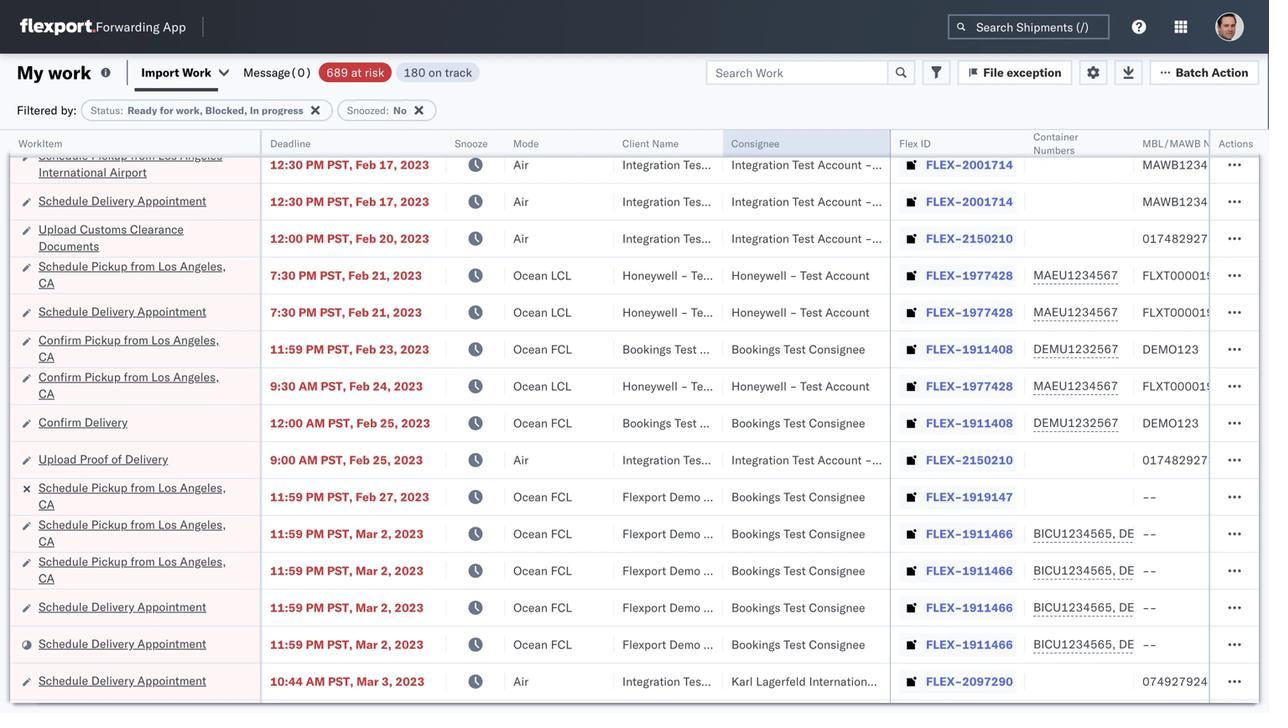 Task type: describe. For each thing, give the bounding box(es) containing it.
1 2001714 from the top
[[962, 157, 1013, 172]]

5 flexport demo consignee from the top
[[623, 637, 760, 652]]

3 fcl from the top
[[551, 490, 572, 504]]

2 -- from the top
[[1143, 526, 1157, 541]]

ca for second schedule pickup from los angeles, ca button from the bottom the schedule pickup from los angeles, ca link
[[39, 534, 55, 549]]

client name button
[[614, 133, 706, 150]]

id
[[921, 137, 931, 150]]

3 resize handle column header from the left
[[485, 130, 505, 713]]

: for snoozed
[[386, 104, 389, 117]]

flex-2150210 for 9:00 am pst, feb 25, 2023
[[926, 453, 1013, 467]]

9:30
[[270, 379, 296, 393]]

workitem
[[18, 137, 62, 150]]

2150210 for 12:00 pm pst, feb 20, 2023
[[962, 231, 1013, 246]]

689
[[326, 65, 348, 80]]

from for schedule pickup from los angeles international airport button
[[131, 148, 155, 163]]

3 flexport demo consignee from the top
[[623, 563, 760, 578]]

10:44
[[270, 674, 303, 689]]

resize handle column header for workitem button
[[240, 130, 260, 713]]

flex-1977428 for schedule pickup from los angeles, ca
[[926, 268, 1013, 283]]

07492792403
[[1143, 674, 1223, 689]]

international inside "schedule pickup from los angeles international airport"
[[39, 165, 107, 180]]

from for third schedule pickup from los angeles, ca button from the bottom
[[131, 259, 155, 274]]

documents
[[39, 239, 99, 253]]

2 western from the top
[[875, 194, 919, 209]]

017482927423 for 9:00 am pst, feb 25, 2023
[[1143, 453, 1230, 467]]

1 flex-2001714 from the top
[[926, 157, 1013, 172]]

7 11:59 from the top
[[270, 637, 303, 652]]

12:00 for 12:00 am pst, feb 25, 2023
[[270, 416, 303, 430]]

products,
[[762, 120, 814, 135]]

feb down snoozed
[[356, 120, 376, 135]]

schedule delivery appointment link for 1st schedule delivery appointment button from the top of the page
[[39, 119, 206, 135]]

4 11:59 from the top
[[270, 526, 303, 541]]

25, for 9:00 am pst, feb 25, 2023
[[373, 453, 391, 467]]

1 1911466 from the top
[[962, 526, 1013, 541]]

at
[[351, 65, 362, 80]]

2 1911466 from the top
[[962, 563, 1013, 578]]

deadline button
[[262, 133, 430, 150]]

import
[[141, 65, 179, 80]]

7 ocean from the top
[[513, 490, 548, 504]]

message
[[243, 65, 290, 80]]

schedule delivery appointment for 1st schedule delivery appointment button from the top of the page
[[39, 120, 206, 134]]

confirm pickup from los angeles, ca button for 9:30 am pst, feb 24, 2023
[[39, 369, 238, 404]]

proof
[[80, 452, 108, 466]]

for
[[160, 104, 174, 117]]

9:00
[[270, 453, 296, 467]]

12:00 am pst, feb 25, 2023
[[270, 416, 430, 430]]

4 bicu1234565, from the top
[[1034, 637, 1116, 651]]

schedule for sixth schedule delivery appointment button from the top
[[39, 673, 88, 688]]

feb left 23,
[[356, 342, 376, 357]]

schedule pickup from los angeles, ca for third schedule pickup from los angeles, ca button from the bottom
[[39, 259, 226, 290]]

2 12:30 from the top
[[270, 194, 303, 209]]

blocked,
[[205, 104, 247, 117]]

3 2, from the top
[[381, 600, 392, 615]]

batch action button
[[1150, 60, 1260, 85]]

upload customs clearance documents
[[39, 222, 184, 253]]

5 flex- from the top
[[926, 268, 962, 283]]

confirm inside button
[[39, 415, 81, 430]]

schedule pickup from los angeles international airport button
[[39, 147, 238, 182]]

15 flex- from the top
[[926, 637, 962, 652]]

mbl/mawb numbers
[[1143, 137, 1245, 150]]

flxt00001977428a for confirm pickup from los angeles, ca
[[1143, 379, 1258, 393]]

schedule pickup from los angeles, ca for second schedule pickup from los angeles, ca button from the bottom
[[39, 517, 226, 549]]

2 17, from the top
[[379, 194, 397, 209]]

file exception
[[984, 65, 1062, 80]]

2097290
[[962, 674, 1013, 689]]

flex-1911408 for 12:00 am pst, feb 25, 2023
[[926, 416, 1013, 430]]

2 2001714 from the top
[[962, 194, 1013, 209]]

schedule delivery appointment for fifth schedule delivery appointment button from the bottom
[[39, 193, 206, 208]]

am for 12:00
[[306, 416, 325, 430]]

mar for sixth schedule delivery appointment button from the top
[[357, 674, 379, 689]]

1 ocean fcl from the top
[[513, 342, 572, 357]]

3 bicu1234565, from the top
[[1034, 600, 1116, 615]]

2 flex-2001714 from the top
[[926, 194, 1013, 209]]

feb up 11:59 pm pst, feb 23, 2023
[[348, 305, 369, 320]]

client
[[623, 137, 650, 150]]

1 flex-1911466 from the top
[[926, 526, 1013, 541]]

4 flex-1911466 from the top
[[926, 637, 1013, 652]]

7 fcl from the top
[[551, 637, 572, 652]]

consignee button
[[723, 133, 874, 150]]

: for status
[[120, 104, 123, 117]]

2 flexport demo consignee from the top
[[623, 526, 760, 541]]

by:
[[61, 103, 77, 117]]

c/o
[[902, 674, 922, 689]]

air for sixth schedule delivery appointment button from the top
[[513, 674, 529, 689]]

11:59 pm pst, feb 23, 2023
[[270, 342, 429, 357]]

3 flexport from the top
[[623, 563, 666, 578]]

1 mawb1234 from the top
[[1143, 157, 1208, 172]]

3 lcl from the top
[[551, 305, 572, 320]]

status
[[91, 104, 120, 117]]

1 integration test account - western digital from the top
[[732, 157, 957, 172]]

appointment for 1st schedule delivery appointment button from the top of the page
[[137, 120, 206, 134]]

flex-1911408 for 11:59 pm pst, feb 23, 2023
[[926, 342, 1013, 357]]

3 flex-1911466 from the top
[[926, 600, 1013, 615]]

import work
[[141, 65, 211, 80]]

2 mawb1234 from the top
[[1143, 194, 1208, 209]]

pickup for 2nd the schedule pickup from los angeles, ca link
[[91, 480, 127, 495]]

2150210 for 9:00 am pst, feb 25, 2023
[[962, 453, 1013, 467]]

2 bicu1234565, demu1232567 from the top
[[1034, 563, 1204, 578]]

container numbers button
[[1025, 127, 1118, 157]]

9 flex- from the top
[[926, 416, 962, 430]]

airport
[[110, 165, 147, 180]]

forwarding app link
[[20, 18, 186, 35]]

2 ocean fcl from the top
[[513, 416, 572, 430]]

flex-1919147
[[926, 490, 1013, 504]]

am for 10:44
[[306, 674, 325, 689]]

delivery for 1st schedule delivery appointment button from the top of the page
[[91, 120, 134, 134]]

bleckmann
[[925, 674, 984, 689]]

1 -- from the top
[[1143, 490, 1157, 504]]

resize handle column header for mode button
[[594, 130, 614, 713]]

karl
[[732, 674, 753, 689]]

import work button
[[141, 65, 211, 80]]

progress
[[262, 104, 303, 117]]

flex-2150210 for 12:00 pm pst, feb 20, 2023
[[926, 231, 1013, 246]]

1 fcl from the top
[[551, 342, 572, 357]]

2 7:30 from the top
[[270, 305, 296, 320]]

6 ocean fcl from the top
[[513, 600, 572, 615]]

schedule delivery appointment for 4th schedule delivery appointment button from the bottom of the page
[[39, 304, 206, 319]]

client name
[[623, 137, 679, 150]]

feb left 24, on the left of the page
[[349, 379, 370, 393]]

4 fcl from the top
[[551, 526, 572, 541]]

track
[[445, 65, 472, 80]]

3 11:59 pm pst, mar 2, 2023 from the top
[[270, 600, 424, 615]]

schedule for second schedule delivery appointment button from the bottom
[[39, 636, 88, 651]]

mbltest1234
[[1143, 120, 1222, 135]]

delivery for second schedule delivery appointment button from the bottom
[[91, 636, 134, 651]]

3 schedule delivery appointment button from the top
[[39, 303, 206, 322]]

schedule pickup from los angeles international airport link
[[39, 147, 238, 181]]

13 flex- from the top
[[926, 563, 962, 578]]

batch action
[[1176, 65, 1249, 80]]

numbers for container numbers
[[1034, 144, 1075, 156]]

16 flex- from the top
[[926, 674, 962, 689]]

flex id
[[899, 137, 931, 150]]

from for second schedule pickup from los angeles, ca button from the bottom
[[131, 517, 155, 532]]

work,
[[176, 104, 203, 117]]

689 at risk
[[326, 65, 384, 80]]

lcl for confirm pickup from los angeles, ca
[[551, 379, 572, 393]]

2 schedule delivery appointment button from the top
[[39, 193, 206, 211]]

action
[[1212, 65, 1249, 80]]

angeles
[[180, 148, 222, 163]]

3 ocean from the top
[[513, 305, 548, 320]]

10 ocean from the top
[[513, 600, 548, 615]]

180
[[404, 65, 426, 80]]

mbl/mawb numbers button
[[1134, 133, 1269, 150]]

5 11:59 from the top
[[270, 563, 303, 578]]

ready
[[127, 104, 157, 117]]

2 demo from the top
[[669, 526, 701, 541]]

risk
[[365, 65, 384, 80]]

6 flex- from the top
[[926, 305, 962, 320]]

schedule for schedule pickup from los angeles international airport button
[[39, 148, 88, 163]]

appointment for 4th schedule delivery appointment button from the bottom of the page
[[137, 304, 206, 319]]

schedule for 4th schedule delivery appointment button from the bottom of the page
[[39, 304, 88, 319]]

2 flex-1911466 from the top
[[926, 563, 1013, 578]]

4 -- from the top
[[1143, 600, 1157, 615]]

schedule for 1st schedule delivery appointment button from the top of the page
[[39, 120, 88, 134]]

14 flex- from the top
[[926, 600, 962, 615]]

from for confirm pickup from los angeles, ca button for 11:59 pm pst, feb 23, 2023
[[124, 333, 148, 347]]

upload for upload proof of delivery
[[39, 452, 77, 466]]

demo123 for 11:59 pm pst, feb 23, 2023
[[1143, 342, 1199, 357]]

5 flexport from the top
[[623, 637, 666, 652]]

of
[[111, 452, 122, 466]]

1 flexport demo consignee from the top
[[623, 490, 760, 504]]

1977428 for schedule pickup from los angeles, ca
[[962, 268, 1013, 283]]

16,
[[379, 120, 397, 135]]

resize handle column header for container numbers button
[[1114, 130, 1134, 713]]

1911408 for 11:59 pm pst, feb 23, 2023
[[962, 342, 1013, 357]]

confirm pickup from los angeles, ca for 11:59 pm pst, feb 23, 2023
[[39, 333, 219, 364]]

schedule for 3rd schedule delivery appointment button from the bottom of the page
[[39, 599, 88, 614]]

confirm delivery link
[[39, 414, 128, 431]]

1 flexport from the top
[[623, 490, 666, 504]]

forwarding
[[96, 19, 160, 35]]

(0)
[[290, 65, 312, 80]]

ca for the schedule pickup from los angeles, ca link for third schedule pickup from los angeles, ca button from the bottom
[[39, 276, 55, 290]]

mbl/mawb
[[1143, 137, 1201, 150]]

otter products, llc
[[732, 120, 837, 135]]

11 flex- from the top
[[926, 490, 962, 504]]

schedule delivery appointment link for fifth schedule delivery appointment button from the bottom
[[39, 193, 206, 209]]

24,
[[373, 379, 391, 393]]

9 resize handle column header from the left
[[1239, 130, 1259, 713]]

snooze
[[455, 137, 488, 150]]

consignee inside button
[[732, 137, 780, 150]]

2 schedule pickup from los angeles, ca link from the top
[[39, 479, 238, 513]]

1 horizontal spatial international
[[809, 674, 877, 689]]

1988285
[[962, 120, 1013, 135]]

schedule delivery appointment link for 4th schedule delivery appointment button from the bottom of the page
[[39, 303, 206, 320]]

4 bicu1234565, demu1232567 from the top
[[1034, 637, 1204, 651]]

mode button
[[505, 133, 597, 150]]

container numbers
[[1034, 130, 1079, 156]]

confirm delivery
[[39, 415, 128, 430]]

schedule for second schedule pickup from los angeles, ca button from the bottom
[[39, 517, 88, 532]]

schedule pickup from los angeles, ca link for 3rd schedule pickup from los angeles, ca button
[[39, 553, 238, 587]]

demo123 for 12:00 am pst, feb 25, 2023
[[1143, 416, 1199, 430]]

upload proof of delivery link
[[39, 451, 168, 468]]

4 flex- from the top
[[926, 231, 962, 246]]

llc
[[817, 120, 837, 135]]

batch
[[1176, 65, 1209, 80]]

resize handle column header for consignee button
[[871, 130, 891, 713]]

ocean lcl for schedule pickup from los angeles, ca
[[513, 268, 572, 283]]

confirm pickup from los angeles, ca link for 11:59 pm pst, feb 23, 2023
[[39, 332, 238, 365]]

11:59 pm pst, feb 27, 2023
[[270, 490, 429, 504]]

confirm pickup from los angeles, ca button for 11:59 pm pst, feb 23, 2023
[[39, 332, 238, 367]]

12:00 pm pst, feb 20, 2023
[[270, 231, 429, 246]]

3 schedule pickup from los angeles, ca button from the top
[[39, 553, 238, 589]]

1 12:30 pm pst, feb 17, 2023 from the top
[[270, 157, 429, 172]]

confirm delivery button
[[39, 414, 128, 432]]

4 ocean fcl from the top
[[513, 526, 572, 541]]

snoozed
[[347, 104, 386, 117]]

flexport. image
[[20, 18, 96, 35]]

11:59 pm pst, feb 16, 2023
[[270, 120, 429, 135]]

1 digital from the top
[[923, 157, 957, 172]]

pickup for confirm pickup from los angeles, ca link related to 9:30 am pst, feb 24, 2023
[[85, 370, 121, 384]]

6 fcl from the top
[[551, 600, 572, 615]]

5 -- from the top
[[1143, 637, 1157, 652]]

am for 9:00
[[299, 453, 318, 467]]

lcl for schedule delivery appointment
[[551, 120, 572, 135]]

schedule for third schedule pickup from los angeles, ca button from the bottom
[[39, 259, 88, 274]]

ca for confirm pickup from los angeles, ca link related to 9:30 am pst, feb 24, 2023
[[39, 386, 55, 401]]

forwarding app
[[96, 19, 186, 35]]

otter products - test account
[[623, 120, 784, 135]]

5 schedule delivery appointment button from the top
[[39, 636, 206, 654]]

upload customs clearance documents button
[[39, 221, 238, 256]]

mar for second schedule delivery appointment button from the bottom
[[356, 637, 378, 652]]

4 11:59 pm pst, mar 2, 2023 from the top
[[270, 637, 424, 652]]

b.v
[[880, 674, 899, 689]]

1 bicu1234565, demu1232567 from the top
[[1034, 526, 1204, 541]]

5 ocean from the top
[[513, 379, 548, 393]]

3 demo from the top
[[669, 563, 701, 578]]

7 flex- from the top
[[926, 342, 962, 357]]

1 ocean from the top
[[513, 120, 548, 135]]

8 ocean from the top
[[513, 526, 548, 541]]

9:00 am pst, feb 25, 2023
[[270, 453, 423, 467]]

Search Shipments (/) text field
[[948, 14, 1110, 39]]

1 bicu1234565, from the top
[[1034, 526, 1116, 541]]

schedule pickup from los angeles international airport
[[39, 148, 222, 180]]

upload customs clearance documents link
[[39, 221, 238, 255]]

file
[[984, 65, 1004, 80]]

ocean lcl for confirm pickup from los angeles, ca
[[513, 379, 572, 393]]

1 12:30 from the top
[[270, 157, 303, 172]]

6 11:59 from the top
[[270, 600, 303, 615]]

3 bicu1234565, demu1232567 from the top
[[1034, 600, 1204, 615]]

2 2, from the top
[[381, 563, 392, 578]]



Task type: locate. For each thing, give the bounding box(es) containing it.
1 horizontal spatial :
[[386, 104, 389, 117]]

27,
[[379, 490, 397, 504]]

1 vertical spatial 2150210
[[962, 453, 1013, 467]]

pickup
[[91, 148, 127, 163], [91, 259, 127, 274], [85, 333, 121, 347], [85, 370, 121, 384], [91, 480, 127, 495], [91, 517, 127, 532], [91, 554, 127, 569]]

am right 9:00
[[299, 453, 318, 467]]

017482927423
[[1143, 231, 1230, 246], [1143, 453, 1230, 467]]

2 upload from the top
[[39, 452, 77, 466]]

actions
[[1219, 137, 1254, 150]]

maeu1234567 for confirm pickup from los angeles, ca
[[1034, 378, 1118, 393]]

2 fcl from the top
[[551, 416, 572, 430]]

am
[[299, 379, 318, 393], [306, 416, 325, 430], [299, 453, 318, 467], [306, 674, 325, 689]]

2 flex- from the top
[[926, 157, 962, 172]]

7:30 pm pst, feb 21, 2023
[[270, 268, 422, 283], [270, 305, 422, 320]]

numbers inside the container numbers
[[1034, 144, 1075, 156]]

2 vertical spatial flxt00001977428a
[[1143, 379, 1258, 393]]

2 flexport from the top
[[623, 526, 666, 541]]

maeu1234567 for schedule pickup from los angeles, ca
[[1034, 268, 1118, 282]]

1 flex- from the top
[[926, 120, 962, 135]]

2001714 down flex id button
[[962, 194, 1013, 209]]

2 017482927423 from the top
[[1143, 453, 1230, 467]]

1 21, from the top
[[372, 268, 390, 283]]

3 ca from the top
[[39, 386, 55, 401]]

0 vertical spatial schedule pickup from los angeles, ca button
[[39, 258, 238, 293]]

flxt00001977428a for schedule pickup from los angeles, ca
[[1143, 268, 1258, 283]]

pickup for second schedule pickup from los angeles, ca button from the bottom the schedule pickup from los angeles, ca link
[[91, 517, 127, 532]]

ca for 2nd the schedule pickup from los angeles, ca link
[[39, 497, 55, 512]]

1977428
[[962, 268, 1013, 283], [962, 305, 1013, 320], [962, 379, 1013, 393]]

otter left 'products,' on the right top of page
[[732, 120, 759, 135]]

1 vertical spatial 21,
[[372, 305, 390, 320]]

2 11:59 from the top
[[270, 342, 303, 357]]

25,
[[380, 416, 398, 430], [373, 453, 391, 467]]

schedule delivery appointment
[[39, 120, 206, 134], [39, 193, 206, 208], [39, 304, 206, 319], [39, 599, 206, 614], [39, 636, 206, 651], [39, 673, 206, 688]]

1 vertical spatial 2001714
[[962, 194, 1013, 209]]

feb
[[356, 120, 376, 135], [356, 157, 376, 172], [356, 194, 376, 209], [356, 231, 376, 246], [348, 268, 369, 283], [348, 305, 369, 320], [356, 342, 376, 357], [349, 379, 370, 393], [357, 416, 377, 430], [349, 453, 370, 467], [356, 490, 376, 504]]

2 12:30 pm pst, feb 17, 2023 from the top
[[270, 194, 429, 209]]

1 vertical spatial 7:30 pm pst, feb 21, 2023
[[270, 305, 422, 320]]

9:30 am pst, feb 24, 2023
[[270, 379, 423, 393]]

1 vertical spatial 1977428
[[962, 305, 1013, 320]]

delivery for "confirm delivery" button
[[85, 415, 128, 430]]

21, up 23,
[[372, 305, 390, 320]]

pickup for schedule pickup from los angeles international airport link
[[91, 148, 127, 163]]

1 flex-1911408 from the top
[[926, 342, 1013, 357]]

otter
[[623, 120, 650, 135], [732, 120, 759, 135]]

from inside "schedule pickup from los angeles international airport"
[[131, 148, 155, 163]]

customs
[[80, 222, 127, 237]]

1 vertical spatial flxt00001977428a
[[1143, 305, 1258, 320]]

filtered by:
[[17, 103, 77, 117]]

1 vertical spatial schedule pickup from los angeles, ca button
[[39, 516, 238, 552]]

ocean lcl for schedule delivery appointment
[[513, 120, 572, 135]]

0 vertical spatial 17,
[[379, 157, 397, 172]]

4 schedule delivery appointment button from the top
[[39, 599, 206, 617]]

0 vertical spatial digital
[[923, 157, 957, 172]]

1 vertical spatial digital
[[923, 194, 957, 209]]

1 vertical spatial flex-1911408
[[926, 416, 1013, 430]]

9 ocean from the top
[[513, 563, 548, 578]]

0 vertical spatial flex-2150210
[[926, 231, 1013, 246]]

los
[[158, 148, 177, 163], [158, 259, 177, 274], [151, 333, 170, 347], [151, 370, 170, 384], [158, 480, 177, 495], [158, 517, 177, 532], [158, 554, 177, 569]]

confirm pickup from los angeles, ca link for 9:30 am pst, feb 24, 2023
[[39, 369, 238, 402]]

1 vertical spatial demo123
[[1143, 416, 1199, 430]]

0 vertical spatial flex-2001714
[[926, 157, 1013, 172]]

international
[[39, 165, 107, 180], [809, 674, 877, 689]]

1 vertical spatial 017482927423
[[1143, 453, 1230, 467]]

1 schedule from the top
[[39, 120, 88, 134]]

upload for upload customs clearance documents
[[39, 222, 77, 237]]

am right 10:44
[[306, 674, 325, 689]]

017482927423 for 12:00 pm pst, feb 20, 2023
[[1143, 231, 1230, 246]]

12:30 pm pst, feb 17, 2023 down deadline button
[[270, 157, 429, 172]]

23,
[[379, 342, 397, 357]]

4 lcl from the top
[[551, 379, 572, 393]]

1 vertical spatial 12:30 pm pst, feb 17, 2023
[[270, 194, 429, 209]]

1 horizontal spatial numbers
[[1204, 137, 1245, 150]]

1 1977428 from the top
[[962, 268, 1013, 283]]

0 vertical spatial 7:30 pm pst, feb 21, 2023
[[270, 268, 422, 283]]

air
[[513, 157, 529, 172], [513, 194, 529, 209], [513, 231, 529, 246], [513, 453, 529, 467], [513, 674, 529, 689]]

25, up 27,
[[373, 453, 391, 467]]

feb down 24, on the left of the page
[[357, 416, 377, 430]]

7:30 pm pst, feb 21, 2023 down "12:00 pm pst, feb 20, 2023"
[[270, 268, 422, 283]]

2 integration test account - western digital from the top
[[732, 194, 957, 209]]

1977428 for confirm pickup from los angeles, ca
[[962, 379, 1013, 393]]

4 schedule pickup from los angeles, ca link from the top
[[39, 553, 238, 587]]

25, for 12:00 am pst, feb 25, 2023
[[380, 416, 398, 430]]

11:59
[[270, 120, 303, 135], [270, 342, 303, 357], [270, 490, 303, 504], [270, 526, 303, 541], [270, 563, 303, 578], [270, 600, 303, 615], [270, 637, 303, 652]]

lcl
[[551, 120, 572, 135], [551, 268, 572, 283], [551, 305, 572, 320], [551, 379, 572, 393]]

feb down "12:00 pm pst, feb 20, 2023"
[[348, 268, 369, 283]]

air for upload proof of delivery 'button'
[[513, 453, 529, 467]]

0 vertical spatial mawb1234
[[1143, 157, 1208, 172]]

3 1911466 from the top
[[962, 600, 1013, 615]]

3 confirm from the top
[[39, 415, 81, 430]]

delivery inside 'button'
[[125, 452, 168, 466]]

appointment for second schedule delivery appointment button from the bottom
[[137, 636, 206, 651]]

: left no
[[386, 104, 389, 117]]

0 vertical spatial demo123
[[1143, 342, 1199, 357]]

10:44 am pst, mar 3, 2023
[[270, 674, 425, 689]]

0 vertical spatial flex-1911408
[[926, 342, 1013, 357]]

1 vertical spatial flex-1977428
[[926, 305, 1013, 320]]

ca for confirm pickup from los angeles, ca link for 11:59 pm pst, feb 23, 2023
[[39, 349, 55, 364]]

otter up client
[[623, 120, 650, 135]]

pickup for the schedule pickup from los angeles, ca link for third schedule pickup from los angeles, ca button from the bottom
[[91, 259, 127, 274]]

12:00 for 12:00 pm pst, feb 20, 2023
[[270, 231, 303, 246]]

25, down 24, on the left of the page
[[380, 416, 398, 430]]

demu1232567
[[1034, 341, 1119, 356], [1034, 415, 1119, 430], [1119, 526, 1204, 541], [1119, 563, 1204, 578], [1119, 600, 1204, 615], [1119, 637, 1204, 651]]

0 vertical spatial upload
[[39, 222, 77, 237]]

0 vertical spatial 12:00
[[270, 231, 303, 246]]

1 vertical spatial upload
[[39, 452, 77, 466]]

8 flex- from the top
[[926, 379, 962, 393]]

1 017482927423 from the top
[[1143, 231, 1230, 246]]

delivery for 4th schedule delivery appointment button from the bottom of the page
[[91, 304, 134, 319]]

1 western from the top
[[875, 157, 919, 172]]

-
[[704, 120, 711, 135], [865, 157, 872, 172], [865, 194, 872, 209], [756, 231, 763, 246], [865, 231, 872, 246], [681, 268, 688, 283], [790, 268, 797, 283], [681, 305, 688, 320], [790, 305, 797, 320], [681, 379, 688, 393], [790, 379, 797, 393], [756, 453, 763, 467], [865, 453, 872, 467], [1143, 490, 1150, 504], [1150, 490, 1157, 504], [1143, 526, 1150, 541], [1150, 526, 1157, 541], [1143, 563, 1150, 578], [1150, 563, 1157, 578], [1143, 600, 1150, 615], [1150, 600, 1157, 615], [1143, 637, 1150, 652], [1150, 637, 1157, 652]]

upload inside upload customs clearance documents
[[39, 222, 77, 237]]

pickup for the schedule pickup from los angeles, ca link associated with 3rd schedule pickup from los angeles, ca button
[[91, 554, 127, 569]]

schedule pickup from los angeles, ca link for third schedule pickup from los angeles, ca button from the bottom
[[39, 258, 238, 292]]

upload up documents
[[39, 222, 77, 237]]

1 vertical spatial integration test account - western digital
[[732, 194, 957, 209]]

180 on track
[[404, 65, 472, 80]]

2 digital from the top
[[923, 194, 957, 209]]

air for fifth schedule delivery appointment button from the bottom
[[513, 194, 529, 209]]

1 flex-2150210 from the top
[[926, 231, 1013, 246]]

numbers down mbltest1234
[[1204, 137, 1245, 150]]

delivery for 3rd schedule delivery appointment button from the bottom of the page
[[91, 599, 134, 614]]

21, down 20,
[[372, 268, 390, 283]]

1 vertical spatial confirm pickup from los angeles, ca
[[39, 370, 219, 401]]

12:00
[[270, 231, 303, 246], [270, 416, 303, 430]]

clearance
[[130, 222, 184, 237]]

2 lcl from the top
[[551, 268, 572, 283]]

4 schedule delivery appointment link from the top
[[39, 599, 206, 615]]

1919147
[[962, 490, 1013, 504]]

2 vertical spatial confirm
[[39, 415, 81, 430]]

appointment for fifth schedule delivery appointment button from the bottom
[[137, 193, 206, 208]]

2023
[[400, 120, 429, 135], [400, 157, 429, 172], [400, 194, 429, 209], [400, 231, 429, 246], [393, 268, 422, 283], [393, 305, 422, 320], [400, 342, 429, 357], [394, 379, 423, 393], [401, 416, 430, 430], [394, 453, 423, 467], [400, 490, 429, 504], [395, 526, 424, 541], [395, 563, 424, 578], [395, 600, 424, 615], [395, 637, 424, 652], [395, 674, 425, 689]]

1 vertical spatial western
[[875, 194, 919, 209]]

flex-1988285
[[926, 120, 1013, 135]]

western
[[875, 157, 919, 172], [875, 194, 919, 209]]

bookings test consignee
[[623, 342, 756, 357], [732, 342, 865, 357], [623, 416, 756, 430], [732, 416, 865, 430], [732, 490, 865, 504], [732, 526, 865, 541], [732, 563, 865, 578], [732, 600, 865, 615], [732, 637, 865, 652]]

numbers down container
[[1034, 144, 1075, 156]]

3 air from the top
[[513, 231, 529, 246]]

international left b.v
[[809, 674, 877, 689]]

resize handle column header
[[240, 130, 260, 713], [426, 130, 446, 713], [485, 130, 505, 713], [594, 130, 614, 713], [703, 130, 723, 713], [871, 130, 891, 713], [1005, 130, 1025, 713], [1114, 130, 1134, 713], [1239, 130, 1259, 713]]

0 vertical spatial western
[[875, 157, 919, 172]]

confirm for 9:30 am pst, feb 24, 2023
[[39, 370, 81, 384]]

schedule delivery appointment for sixth schedule delivery appointment button from the top
[[39, 673, 206, 688]]

digital down flex id button
[[923, 157, 957, 172]]

2 vertical spatial schedule pickup from los angeles, ca button
[[39, 553, 238, 589]]

1 vertical spatial flex-2001714
[[926, 194, 1013, 209]]

schedule pickup from los angeles, ca for 3rd schedule pickup from los angeles, ca button
[[39, 554, 226, 586]]

flex-2150210 button
[[899, 227, 1017, 250], [899, 227, 1017, 250], [899, 448, 1017, 472], [899, 448, 1017, 472]]

my work
[[17, 61, 91, 84]]

confirm for 11:59 pm pst, feb 23, 2023
[[39, 333, 81, 347]]

0 vertical spatial 2150210
[[962, 231, 1013, 246]]

1 vertical spatial 12:00
[[270, 416, 303, 430]]

2 demo123 from the top
[[1143, 416, 1199, 430]]

2 otter from the left
[[732, 120, 759, 135]]

flex-2097290
[[926, 674, 1013, 689]]

from for 9:30 am pst, feb 24, 2023 confirm pickup from los angeles, ca button
[[124, 370, 148, 384]]

2 resize handle column header from the left
[[426, 130, 446, 713]]

1 vertical spatial maeu1234567
[[1034, 305, 1118, 319]]

schedule inside "schedule pickup from los angeles international airport"
[[39, 148, 88, 163]]

schedule delivery appointment link for second schedule delivery appointment button from the bottom
[[39, 636, 206, 652]]

status : ready for work, blocked, in progress
[[91, 104, 303, 117]]

0 horizontal spatial international
[[39, 165, 107, 180]]

1 confirm from the top
[[39, 333, 81, 347]]

no
[[393, 104, 407, 117]]

schedule delivery appointment for 3rd schedule delivery appointment button from the bottom of the page
[[39, 599, 206, 614]]

1 vertical spatial mawb1234
[[1143, 194, 1208, 209]]

pickup inside "schedule pickup from los angeles international airport"
[[91, 148, 127, 163]]

6 resize handle column header from the left
[[871, 130, 891, 713]]

flex-1911466 button
[[899, 522, 1017, 546], [899, 522, 1017, 546], [899, 559, 1017, 583], [899, 559, 1017, 583], [899, 596, 1017, 620], [899, 596, 1017, 620], [899, 633, 1017, 656], [899, 633, 1017, 656]]

1 vertical spatial 12:30
[[270, 194, 303, 209]]

2 vertical spatial maeu1234567
[[1034, 378, 1118, 393]]

0 vertical spatial 25,
[[380, 416, 398, 430]]

1 vertical spatial 17,
[[379, 194, 397, 209]]

1 vertical spatial 7:30
[[270, 305, 296, 320]]

2001714
[[962, 157, 1013, 172], [962, 194, 1013, 209]]

17, up 20,
[[379, 194, 397, 209]]

otter for otter products, llc
[[732, 120, 759, 135]]

feb left 27,
[[356, 490, 376, 504]]

5 ocean fcl from the top
[[513, 563, 572, 578]]

0 vertical spatial 21,
[[372, 268, 390, 283]]

digital
[[923, 157, 957, 172], [923, 194, 957, 209]]

1 vertical spatial flex-2150210
[[926, 453, 1013, 467]]

12:30 pm pst, feb 17, 2023 up "12:00 pm pst, feb 20, 2023"
[[270, 194, 429, 209]]

name
[[652, 137, 679, 150]]

flex-1977428 for confirm pickup from los angeles, ca
[[926, 379, 1013, 393]]

numbers inside mbl/mawb numbers button
[[1204, 137, 1245, 150]]

1 12:00 from the top
[[270, 231, 303, 246]]

2 flex-1977428 from the top
[[926, 305, 1013, 320]]

flex-1911408
[[926, 342, 1013, 357], [926, 416, 1013, 430]]

0 horizontal spatial :
[[120, 104, 123, 117]]

feb down 12:00 am pst, feb 25, 2023
[[349, 453, 370, 467]]

5 demo from the top
[[669, 637, 701, 652]]

confirm
[[39, 333, 81, 347], [39, 370, 81, 384], [39, 415, 81, 430]]

0 horizontal spatial numbers
[[1034, 144, 1075, 156]]

3 schedule pickup from los angeles, ca from the top
[[39, 517, 226, 549]]

products
[[653, 120, 701, 135]]

0 vertical spatial international
[[39, 165, 107, 180]]

1 horizontal spatial otter
[[732, 120, 759, 135]]

upload inside 'button'
[[39, 452, 77, 466]]

upload left proof
[[39, 452, 77, 466]]

upload proof of delivery
[[39, 452, 168, 466]]

: left ready
[[120, 104, 123, 117]]

0 vertical spatial 2001714
[[962, 157, 1013, 172]]

feb up "12:00 pm pst, feb 20, 2023"
[[356, 194, 376, 209]]

integration test account - western digital down consignee button
[[732, 194, 957, 209]]

appointment for sixth schedule delivery appointment button from the top
[[137, 673, 206, 688]]

1 vertical spatial confirm
[[39, 370, 81, 384]]

1 vertical spatial confirm pickup from los angeles, ca button
[[39, 369, 238, 404]]

1 7:30 from the top
[[270, 268, 296, 283]]

2 ocean from the top
[[513, 268, 548, 283]]

4 resize handle column header from the left
[[594, 130, 614, 713]]

0 vertical spatial 1911408
[[962, 342, 1013, 357]]

appointment for 3rd schedule delivery appointment button from the bottom of the page
[[137, 599, 206, 614]]

schedule for 3rd schedule pickup from los angeles, ca button
[[39, 554, 88, 569]]

confirm pickup from los angeles, ca for 9:30 am pst, feb 24, 2023
[[39, 370, 219, 401]]

4 1911466 from the top
[[962, 637, 1013, 652]]

0 vertical spatial flex-1977428
[[926, 268, 1013, 283]]

1 schedule pickup from los angeles, ca link from the top
[[39, 258, 238, 292]]

delivery for sixth schedule delivery appointment button from the top
[[91, 673, 134, 688]]

on
[[766, 231, 784, 246], [875, 231, 893, 246], [766, 453, 784, 467], [875, 453, 893, 467]]

schedule pickup from los angeles, ca link
[[39, 258, 238, 292], [39, 479, 238, 513], [39, 516, 238, 550], [39, 553, 238, 587]]

3 ocean fcl from the top
[[513, 490, 572, 504]]

resize handle column header for flex id button
[[1005, 130, 1025, 713]]

resize handle column header for the client name button
[[703, 130, 723, 713]]

digital down id
[[923, 194, 957, 209]]

2 vertical spatial 1977428
[[962, 379, 1013, 393]]

1 confirm pickup from los angeles, ca from the top
[[39, 333, 219, 364]]

1 demo123 from the top
[[1143, 342, 1199, 357]]

0 vertical spatial 1977428
[[962, 268, 1013, 283]]

ca
[[39, 276, 55, 290], [39, 349, 55, 364], [39, 386, 55, 401], [39, 497, 55, 512], [39, 534, 55, 549], [39, 571, 55, 586]]

delivery inside button
[[85, 415, 128, 430]]

account
[[740, 120, 784, 135], [818, 157, 862, 172], [818, 194, 862, 209], [709, 231, 753, 246], [818, 231, 862, 246], [717, 268, 761, 283], [826, 268, 870, 283], [717, 305, 761, 320], [826, 305, 870, 320], [717, 379, 761, 393], [826, 379, 870, 393], [709, 453, 753, 467], [818, 453, 862, 467]]

0 vertical spatial 7:30
[[270, 268, 296, 283]]

schedule pickup from los angeles, ca link for second schedule pickup from los angeles, ca button from the bottom
[[39, 516, 238, 550]]

workitem button
[[10, 133, 243, 150]]

0 vertical spatial integration test account - western digital
[[732, 157, 957, 172]]

0 vertical spatial confirm pickup from los angeles, ca button
[[39, 332, 238, 367]]

0 vertical spatial 12:30
[[270, 157, 303, 172]]

am up 9:00 am pst, feb 25, 2023
[[306, 416, 325, 430]]

from for 3rd schedule pickup from los angeles, ca button
[[131, 554, 155, 569]]

am right 9:30
[[299, 379, 318, 393]]

17,
[[379, 157, 397, 172], [379, 194, 397, 209]]

appointment
[[137, 120, 206, 134], [137, 193, 206, 208], [137, 304, 206, 319], [137, 599, 206, 614], [137, 636, 206, 651], [137, 673, 206, 688]]

2 7:30 pm pst, feb 21, 2023 from the top
[[270, 305, 422, 320]]

2 maeu1234567 from the top
[[1034, 305, 1118, 319]]

bookings
[[623, 342, 672, 357], [732, 342, 781, 357], [623, 416, 672, 430], [732, 416, 781, 430], [732, 490, 781, 504], [732, 526, 781, 541], [732, 563, 781, 578], [732, 600, 781, 615], [732, 637, 781, 652]]

lcl for schedule pickup from los angeles, ca
[[551, 268, 572, 283]]

0 vertical spatial maeu1234567
[[1034, 268, 1118, 282]]

17, down 16, on the top of page
[[379, 157, 397, 172]]

0 vertical spatial confirm pickup from los angeles, ca link
[[39, 332, 238, 365]]

7:30
[[270, 268, 296, 283], [270, 305, 296, 320]]

1 flxt00001977428a from the top
[[1143, 268, 1258, 283]]

2 schedule pickup from los angeles, ca button from the top
[[39, 516, 238, 552]]

1 confirm pickup from los angeles, ca link from the top
[[39, 332, 238, 365]]

schedule pickup from los angeles, ca button
[[39, 258, 238, 293], [39, 516, 238, 552], [39, 553, 238, 589]]

confirm pickup from los angeles, ca button
[[39, 332, 238, 367], [39, 369, 238, 404]]

1 vertical spatial international
[[809, 674, 877, 689]]

1 7:30 pm pst, feb 21, 2023 from the top
[[270, 268, 422, 283]]

snoozed : no
[[347, 104, 407, 117]]

pickup for confirm pickup from los angeles, ca link for 11:59 pm pst, feb 23, 2023
[[85, 333, 121, 347]]

7:30 up 9:30
[[270, 305, 296, 320]]

schedule for fifth schedule delivery appointment button from the bottom
[[39, 193, 88, 208]]

4 2, from the top
[[381, 637, 392, 652]]

1 11:59 from the top
[[270, 120, 303, 135]]

resize handle column header for deadline button
[[426, 130, 446, 713]]

2 flex-1911408 from the top
[[926, 416, 1013, 430]]

test
[[714, 120, 736, 135], [793, 157, 815, 172], [793, 194, 815, 209], [683, 231, 706, 246], [793, 231, 815, 246], [691, 268, 713, 283], [800, 268, 823, 283], [691, 305, 713, 320], [800, 305, 823, 320], [675, 342, 697, 357], [784, 342, 806, 357], [691, 379, 713, 393], [800, 379, 823, 393], [675, 416, 697, 430], [784, 416, 806, 430], [683, 453, 706, 467], [793, 453, 815, 467], [784, 490, 806, 504], [784, 526, 806, 541], [784, 563, 806, 578], [784, 600, 806, 615], [784, 637, 806, 652]]

7 resize handle column header from the left
[[1005, 130, 1025, 713]]

exception
[[1007, 65, 1062, 80]]

0 vertical spatial confirm
[[39, 333, 81, 347]]

2 schedule pickup from los angeles, ca from the top
[[39, 480, 226, 512]]

3,
[[382, 674, 393, 689]]

1 vertical spatial confirm pickup from los angeles, ca link
[[39, 369, 238, 402]]

12:30 pm pst, feb 17, 2023
[[270, 157, 429, 172], [270, 194, 429, 209]]

schedule pickup from los angeles, ca
[[39, 259, 226, 290], [39, 480, 226, 512], [39, 517, 226, 549], [39, 554, 226, 586]]

7:30 pm pst, feb 21, 2023 up 11:59 pm pst, feb 23, 2023
[[270, 305, 422, 320]]

4 schedule from the top
[[39, 259, 88, 274]]

maeu1234567
[[1034, 268, 1118, 282], [1034, 305, 1118, 319], [1034, 378, 1118, 393]]

feb left 20,
[[356, 231, 376, 246]]

0 vertical spatial flxt00001977428a
[[1143, 268, 1258, 283]]

9 schedule from the top
[[39, 599, 88, 614]]

3 schedule from the top
[[39, 193, 88, 208]]

0 vertical spatial 12:30 pm pst, feb 17, 2023
[[270, 157, 429, 172]]

6 schedule from the top
[[39, 480, 88, 495]]

20,
[[379, 231, 397, 246]]

6 schedule delivery appointment button from the top
[[39, 672, 206, 691]]

upload proof of delivery button
[[39, 451, 168, 469]]

0 horizontal spatial otter
[[623, 120, 650, 135]]

am for 9:30
[[299, 379, 318, 393]]

Search Work text field
[[706, 60, 889, 85]]

ca for the schedule pickup from los angeles, ca link associated with 3rd schedule pickup from los angeles, ca button
[[39, 571, 55, 586]]

1 upload from the top
[[39, 222, 77, 237]]

message (0)
[[243, 65, 312, 80]]

my
[[17, 61, 43, 84]]

ocean fcl
[[513, 342, 572, 357], [513, 416, 572, 430], [513, 490, 572, 504], [513, 526, 572, 541], [513, 563, 572, 578], [513, 600, 572, 615], [513, 637, 572, 652]]

3 11:59 from the top
[[270, 490, 303, 504]]

7:30 down "12:00 pm pst, feb 20, 2023"
[[270, 268, 296, 283]]

delivery
[[91, 120, 134, 134], [91, 193, 134, 208], [91, 304, 134, 319], [85, 415, 128, 430], [125, 452, 168, 466], [91, 599, 134, 614], [91, 636, 134, 651], [91, 673, 134, 688]]

1 schedule pickup from los angeles, ca button from the top
[[39, 258, 238, 293]]

2 ocean lcl from the top
[[513, 268, 572, 283]]

2 1977428 from the top
[[962, 305, 1013, 320]]

2 schedule delivery appointment link from the top
[[39, 193, 206, 209]]

3 flex-1977428 from the top
[[926, 379, 1013, 393]]

0 vertical spatial confirm pickup from los angeles, ca
[[39, 333, 219, 364]]

7 schedule from the top
[[39, 517, 88, 532]]

2 flxt00001977428a from the top
[[1143, 305, 1258, 320]]

2001714 down 1988285
[[962, 157, 1013, 172]]

2 vertical spatial flex-1977428
[[926, 379, 1013, 393]]

4 schedule pickup from los angeles, ca from the top
[[39, 554, 226, 586]]

schedule delivery appointment for second schedule delivery appointment button from the bottom
[[39, 636, 206, 651]]

7 ocean fcl from the top
[[513, 637, 572, 652]]

1 otter from the left
[[623, 120, 650, 135]]

0 vertical spatial 017482927423
[[1143, 231, 1230, 246]]

numbers for mbl/mawb numbers
[[1204, 137, 1245, 150]]

mode
[[513, 137, 539, 150]]

schedule delivery appointment link for sixth schedule delivery appointment button from the top
[[39, 672, 206, 689]]

1 vertical spatial 1911408
[[962, 416, 1013, 430]]

4 demo from the top
[[669, 600, 701, 615]]

flex-1977428
[[926, 268, 1013, 283], [926, 305, 1013, 320], [926, 379, 1013, 393]]

3 flex- from the top
[[926, 194, 962, 209]]

angeles,
[[180, 259, 226, 274], [173, 333, 219, 347], [173, 370, 219, 384], [180, 480, 226, 495], [180, 517, 226, 532], [180, 554, 226, 569]]

4 ocean lcl from the top
[[513, 379, 572, 393]]

filtered
[[17, 103, 58, 117]]

los inside "schedule pickup from los angeles international airport"
[[158, 148, 177, 163]]

1 vertical spatial 25,
[[373, 453, 391, 467]]

international down workitem
[[39, 165, 107, 180]]

2 1911408 from the top
[[962, 416, 1013, 430]]

delivery for fifth schedule delivery appointment button from the bottom
[[91, 193, 134, 208]]

feb down deadline button
[[356, 157, 376, 172]]

integration test account - western digital down llc
[[732, 157, 957, 172]]

:
[[120, 104, 123, 117], [386, 104, 389, 117]]

in
[[250, 104, 259, 117]]

1 17, from the top
[[379, 157, 397, 172]]



Task type: vqa. For each thing, say whether or not it's contained in the screenshot.


